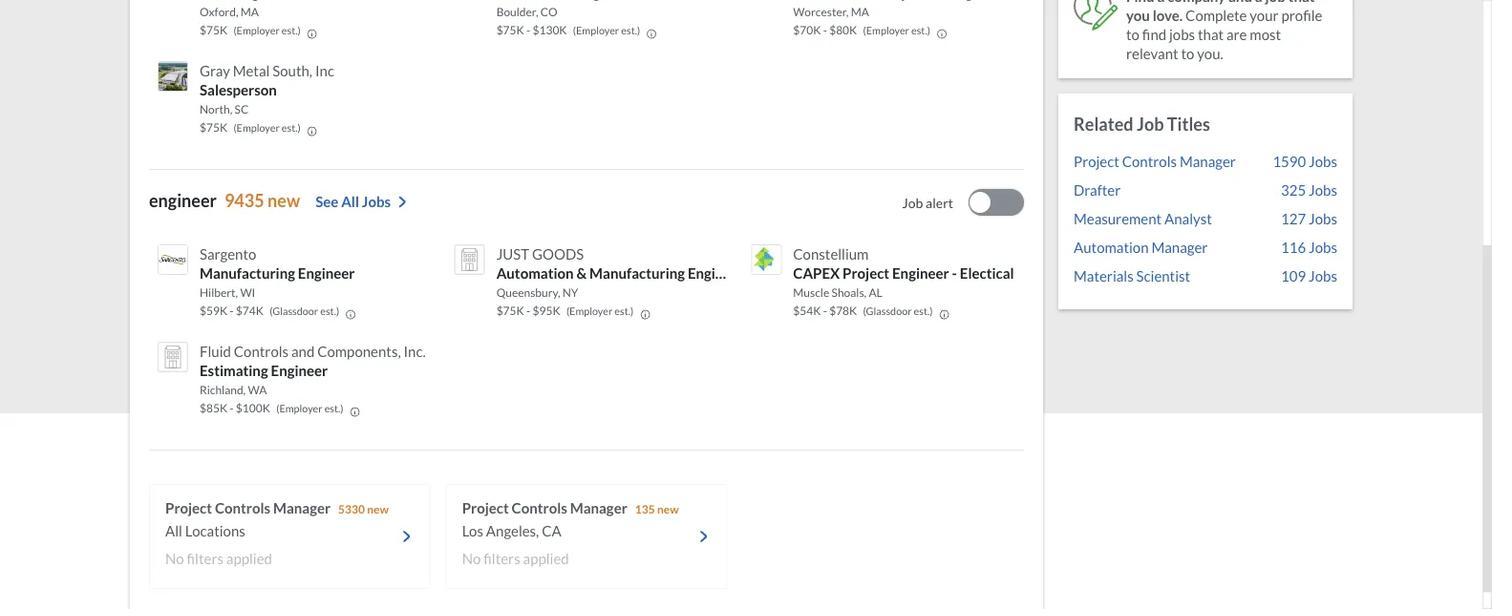 Task type: vqa. For each thing, say whether or not it's contained in the screenshot.


Task type: describe. For each thing, give the bounding box(es) containing it.
(glassdoor for project
[[863, 305, 912, 317]]

jobs for measurement analyst
[[1309, 210, 1338, 227]]

north,
[[200, 102, 232, 116]]

- for $54k - $78k
[[823, 303, 827, 317]]

co
[[541, 4, 558, 18]]

project for project controls manager 5330 new all locations
[[165, 499, 212, 516]]

profile
[[1282, 7, 1323, 24]]

$75k down "north,"
[[200, 120, 227, 134]]

constellium capex project engineer - electical muscle shoals, al
[[793, 246, 1014, 299]]

south,
[[273, 62, 313, 79]]

engineer inside sargento manufacturing engineer hilbert, wi
[[298, 265, 355, 282]]

capex
[[793, 265, 840, 282]]

alert
[[926, 194, 954, 211]]

oxford, ma
[[200, 4, 259, 18]]

and inside fluid controls and components, inc. estimating engineer richland, wa
[[291, 343, 315, 360]]

116
[[1281, 239, 1306, 256]]

oxford,
[[200, 4, 238, 18]]

jobs for project controls manager
[[1309, 153, 1338, 170]]

filters for angeles,
[[484, 550, 520, 568]]

automation manager
[[1074, 239, 1208, 256]]

(2nd
[[748, 265, 777, 282]]

ca
[[542, 523, 562, 540]]

components,
[[317, 343, 401, 360]]

engineer inside constellium capex project engineer - electical muscle shoals, al
[[892, 265, 949, 282]]

controls for project controls manager 5330 new all locations
[[215, 499, 271, 516]]

controls for project controls manager
[[1122, 153, 1177, 170]]

applied for angeles,
[[523, 550, 569, 568]]

al
[[869, 285, 883, 299]]

325 jobs
[[1281, 182, 1338, 199]]

goods
[[532, 246, 584, 263]]

most
[[1250, 26, 1282, 43]]

- for $75k - $95k
[[527, 303, 531, 317]]

drafter
[[1074, 182, 1121, 199]]

1 $75k (employer est.) from the top
[[200, 22, 301, 36]]

$100k
[[236, 401, 270, 415]]

2 $75k (employer est.) from the top
[[200, 120, 301, 134]]

jobs
[[1170, 26, 1195, 43]]

controls
[[234, 343, 289, 360]]

related job titles
[[1074, 114, 1210, 135]]

materials
[[1074, 268, 1134, 285]]

find
[[1127, 0, 1155, 5]]

$70k
[[793, 22, 821, 36]]

no filters applied for angeles,
[[462, 550, 569, 568]]

0 horizontal spatial new
[[268, 190, 300, 211]]

est.) for $70k - $80k
[[912, 24, 931, 36]]

you
[[1127, 7, 1150, 24]]

company
[[1168, 0, 1226, 5]]

project controls manager 135 new los angeles, ca
[[462, 499, 679, 540]]

1590
[[1273, 153, 1306, 170]]

los
[[462, 523, 483, 540]]

complete your profile to find jobs that are most relevant to you.
[[1127, 7, 1323, 62]]

est.) for $54k - $78k
[[914, 305, 933, 317]]

109
[[1281, 268, 1306, 285]]

filters for locations
[[187, 550, 224, 568]]

engineer
[[149, 190, 217, 211]]

(employer down oxford, ma
[[234, 24, 280, 36]]

est.) for $75k - $95k
[[615, 305, 634, 317]]

1 a from the left
[[1158, 0, 1165, 5]]

$78k
[[830, 303, 857, 317]]

hilbert,
[[200, 285, 238, 299]]

locations
[[185, 523, 245, 540]]

135
[[635, 502, 655, 516]]

love.
[[1153, 7, 1183, 24]]

$70k - $80k (employer est.)
[[793, 22, 931, 36]]

sargento
[[200, 246, 256, 263]]

see all jobs link
[[316, 193, 410, 211]]

find a company and a job that you love.
[[1127, 0, 1315, 24]]

worcester, ma
[[793, 4, 869, 18]]

sc
[[235, 102, 249, 116]]

1 vertical spatial to
[[1182, 45, 1195, 62]]

you.
[[1198, 45, 1224, 62]]

gray
[[200, 62, 230, 79]]

127
[[1281, 210, 1306, 227]]

project controls manager 5330 new all locations
[[165, 499, 389, 540]]

angeles,
[[486, 523, 539, 540]]

$85k
[[200, 401, 227, 415]]

inc.
[[404, 343, 426, 360]]

job alert
[[903, 194, 954, 211]]

see all jobs
[[316, 193, 391, 210]]

$75k down boulder,
[[497, 22, 524, 36]]

$85k - $100k (employer est.)
[[200, 401, 344, 415]]

see
[[316, 193, 339, 210]]

salesperson
[[200, 81, 277, 98]]

project
[[843, 265, 890, 282]]

relevant
[[1127, 45, 1179, 62]]

constellium logo image
[[751, 245, 782, 275]]

engineer 9435 new
[[149, 190, 300, 211]]

shift)
[[779, 265, 814, 282]]

materials scientist
[[1074, 268, 1191, 285]]

inc
[[315, 62, 334, 79]]

ma for oxford, ma
[[241, 4, 259, 18]]

(employer for $75k - $130k
[[573, 24, 619, 36]]

$59k
[[200, 303, 227, 317]]

find
[[1143, 26, 1167, 43]]

no for los
[[462, 550, 481, 568]]

est.) for $85k - $100k
[[325, 402, 344, 415]]

project for project controls manager 135 new los angeles, ca
[[462, 499, 509, 516]]

jobs for automation manager
[[1309, 239, 1338, 256]]

sargento manufacturing engineer hilbert, wi
[[200, 246, 355, 299]]

worcester,
[[793, 4, 849, 18]]

manager for project controls manager
[[1180, 153, 1236, 170]]

richland,
[[200, 383, 246, 397]]

muscle
[[793, 285, 830, 299]]

0 horizontal spatial to
[[1127, 26, 1140, 43]]

jobs for materials scientist
[[1309, 268, 1338, 285]]



Task type: locate. For each thing, give the bounding box(es) containing it.
est.) right $80k at the right
[[912, 24, 931, 36]]

(employer for $75k - $95k
[[567, 305, 613, 317]]

filters
[[187, 550, 224, 568], [484, 550, 520, 568]]

that
[[1289, 0, 1315, 5], [1198, 26, 1224, 43]]

$130k
[[533, 22, 567, 36]]

manager for project controls manager 135 new los angeles, ca
[[570, 499, 628, 516]]

jobs for drafter
[[1309, 182, 1338, 199]]

engineer down controls
[[271, 362, 328, 379]]

$95k
[[533, 303, 560, 317]]

wa
[[248, 383, 267, 397]]

$75k down "oxford,"
[[200, 22, 227, 36]]

- for $70k - $80k
[[823, 22, 827, 36]]

project for project controls manager
[[1074, 153, 1120, 170]]

manager down the titles
[[1180, 153, 1236, 170]]

- left $80k at the right
[[823, 22, 827, 36]]

0 horizontal spatial (glassdoor
[[270, 305, 318, 317]]

0 vertical spatial $75k (employer est.)
[[200, 22, 301, 36]]

(employer inside $70k - $80k (employer est.)
[[863, 24, 910, 36]]

0 horizontal spatial ma
[[241, 4, 259, 18]]

-
[[527, 22, 531, 36], [823, 22, 827, 36], [952, 265, 957, 282], [230, 303, 234, 317], [527, 303, 531, 317], [823, 303, 827, 317], [230, 401, 234, 415]]

(employer down ny
[[567, 305, 613, 317]]

est.) down just goods automation & manufacturing engineer (2nd shift) queensbury, ny
[[615, 305, 634, 317]]

0 horizontal spatial manufacturing
[[200, 265, 295, 282]]

jobs right see
[[362, 193, 391, 210]]

2 no from the left
[[462, 550, 481, 568]]

wi
[[240, 285, 255, 299]]

fluid
[[200, 343, 231, 360]]

all inside project controls manager 5330 new all locations
[[165, 523, 182, 540]]

(glassdoor
[[270, 305, 318, 317], [863, 305, 912, 317]]

(glassdoor for engineer
[[270, 305, 318, 317]]

(employer inside $75k - $130k (employer est.)
[[573, 24, 619, 36]]

queensbury,
[[497, 285, 560, 299]]

new right the 135
[[657, 502, 679, 516]]

a
[[1158, 0, 1165, 5], [1255, 0, 1263, 5]]

are
[[1227, 26, 1247, 43]]

1 vertical spatial all
[[165, 523, 182, 540]]

manager for project controls manager 5330 new all locations
[[273, 499, 331, 516]]

1 applied from the left
[[226, 550, 272, 568]]

manufacturing right &
[[590, 265, 685, 282]]

1 no filters applied from the left
[[165, 550, 272, 568]]

est.) for $59k - $74k
[[320, 305, 339, 317]]

filters down the angeles, at the bottom
[[484, 550, 520, 568]]

0 vertical spatial all
[[341, 193, 359, 210]]

constellium
[[793, 246, 869, 263]]

and up your
[[1229, 0, 1253, 5]]

- inside constellium capex project engineer - electical muscle shoals, al
[[952, 265, 957, 282]]

manager left 5330
[[273, 499, 331, 516]]

controls up the locations
[[215, 499, 271, 516]]

$75k (employer est.) down sc
[[200, 120, 301, 134]]

jobs right 127
[[1309, 210, 1338, 227]]

project inside project controls manager 135 new los angeles, ca
[[462, 499, 509, 516]]

0 horizontal spatial applied
[[226, 550, 272, 568]]

ny
[[563, 285, 579, 299]]

1 horizontal spatial manufacturing
[[590, 265, 685, 282]]

est.) inside the $85k - $100k (employer est.)
[[325, 402, 344, 415]]

that up profile at the top right of page
[[1289, 0, 1315, 5]]

0 horizontal spatial job
[[903, 194, 923, 211]]

applied down the locations
[[226, 550, 272, 568]]

est.)
[[282, 24, 301, 36], [621, 24, 640, 36], [912, 24, 931, 36], [282, 121, 301, 134], [320, 305, 339, 317], [615, 305, 634, 317], [914, 305, 933, 317], [325, 402, 344, 415]]

0 horizontal spatial no
[[165, 550, 184, 568]]

est.) down gray metal south, inc salesperson north, sc
[[282, 121, 301, 134]]

project inside project controls manager 5330 new all locations
[[165, 499, 212, 516]]

- left $95k
[[527, 303, 531, 317]]

jobs right 116
[[1309, 239, 1338, 256]]

0 vertical spatial that
[[1289, 0, 1315, 5]]

0 horizontal spatial that
[[1198, 26, 1224, 43]]

fluid controls and components, inc. estimating engineer richland, wa
[[200, 343, 426, 397]]

manager left the 135
[[570, 499, 628, 516]]

(glassdoor inside $59k - $74k (glassdoor est.)
[[270, 305, 318, 317]]

$75k (employer est.)
[[200, 22, 301, 36], [200, 120, 301, 134]]

new right 9435
[[268, 190, 300, 211]]

(glassdoor down al
[[863, 305, 912, 317]]

your
[[1250, 7, 1279, 24]]

1 vertical spatial job
[[903, 194, 923, 211]]

controls
[[1122, 153, 1177, 170], [215, 499, 271, 516], [512, 499, 567, 516]]

a up love.
[[1158, 0, 1165, 5]]

2 horizontal spatial controls
[[1122, 153, 1177, 170]]

est.) up components,
[[320, 305, 339, 317]]

all inside see all jobs link
[[341, 193, 359, 210]]

project up los
[[462, 499, 509, 516]]

no filters applied down the angeles, at the bottom
[[462, 550, 569, 568]]

(glassdoor down sargento manufacturing engineer hilbert, wi
[[270, 305, 318, 317]]

0 horizontal spatial a
[[1158, 0, 1165, 5]]

1 vertical spatial $75k (employer est.)
[[200, 120, 301, 134]]

9435
[[224, 190, 264, 211]]

all
[[341, 193, 359, 210], [165, 523, 182, 540]]

1 vertical spatial that
[[1198, 26, 1224, 43]]

project up the locations
[[165, 499, 212, 516]]

metal
[[233, 62, 270, 79]]

- left $78k
[[823, 303, 827, 317]]

est.) for $75k - $130k
[[621, 24, 640, 36]]

filters down the locations
[[187, 550, 224, 568]]

est.) inside $70k - $80k (employer est.)
[[912, 24, 931, 36]]

job
[[1266, 0, 1286, 5]]

$75k down queensbury, on the left top of the page
[[497, 303, 524, 317]]

109 jobs
[[1281, 268, 1338, 285]]

1 horizontal spatial job
[[1137, 114, 1164, 135]]

automation
[[1074, 239, 1149, 256]]

no filters applied for locations
[[165, 550, 272, 568]]

estimating
[[200, 362, 268, 379]]

just goods automation & manufacturing engineer (2nd shift) queensbury, ny
[[497, 246, 814, 299]]

that inside find a company and a job that you love.
[[1289, 0, 1315, 5]]

1 horizontal spatial that
[[1289, 0, 1315, 5]]

1 horizontal spatial ma
[[851, 4, 869, 18]]

controls for project controls manager 135 new los angeles, ca
[[512, 499, 567, 516]]

2 ma from the left
[[851, 4, 869, 18]]

1590 jobs
[[1273, 153, 1338, 170]]

1 filters from the left
[[187, 550, 224, 568]]

to down jobs
[[1182, 45, 1195, 62]]

1 horizontal spatial and
[[1229, 0, 1253, 5]]

116 jobs
[[1281, 239, 1338, 256]]

manufacturing
[[200, 265, 295, 282], [590, 265, 685, 282]]

- down boulder, co
[[527, 22, 531, 36]]

0 vertical spatial to
[[1127, 26, 1140, 43]]

(employer right $80k at the right
[[863, 24, 910, 36]]

(employer inside the $85k - $100k (employer est.)
[[276, 402, 323, 415]]

jobs up 325 jobs
[[1309, 153, 1338, 170]]

0 horizontal spatial all
[[165, 523, 182, 540]]

manufacturing up wi
[[200, 265, 295, 282]]

1 horizontal spatial project
[[462, 499, 509, 516]]

2 applied from the left
[[523, 550, 569, 568]]

engineer inside just goods automation & manufacturing engineer (2nd shift) queensbury, ny
[[688, 265, 745, 282]]

project up drafter
[[1074, 153, 1120, 170]]

that up you.
[[1198, 26, 1224, 43]]

127 jobs
[[1281, 210, 1338, 227]]

1 ma from the left
[[241, 4, 259, 18]]

analyst
[[1165, 210, 1212, 227]]

all right see
[[341, 193, 359, 210]]

est.) right the "$130k"
[[621, 24, 640, 36]]

$75k - $95k (employer est.)
[[497, 303, 634, 317]]

engineer left (2nd at right
[[688, 265, 745, 282]]

and
[[1229, 0, 1253, 5], [291, 343, 315, 360]]

1 horizontal spatial no filters applied
[[462, 550, 569, 568]]

new for los angeles, ca
[[657, 502, 679, 516]]

jobs
[[1309, 153, 1338, 170], [1309, 182, 1338, 199], [362, 193, 391, 210], [1309, 210, 1338, 227], [1309, 239, 1338, 256], [1309, 268, 1338, 285]]

engineer right project on the top right of page
[[892, 265, 949, 282]]

est.) down fluid controls and components, inc. estimating engineer richland, wa
[[325, 402, 344, 415]]

(employer down sc
[[234, 121, 280, 134]]

boulder, co
[[497, 4, 558, 18]]

$80k
[[830, 22, 857, 36]]

(employer down fluid controls and components, inc. estimating engineer richland, wa
[[276, 402, 323, 415]]

jobs inside see all jobs link
[[362, 193, 391, 210]]

electical
[[960, 265, 1014, 282]]

0 horizontal spatial controls
[[215, 499, 271, 516]]

est.) down constellium capex project engineer - electical muscle shoals, al
[[914, 305, 933, 317]]

$75k (employer est.) down oxford, ma
[[200, 22, 301, 36]]

1 horizontal spatial filters
[[484, 550, 520, 568]]

0 horizontal spatial and
[[291, 343, 315, 360]]

no for all
[[165, 550, 184, 568]]

2 horizontal spatial project
[[1074, 153, 1120, 170]]

(glassdoor inside $54k - $78k (glassdoor est.)
[[863, 305, 912, 317]]

0 vertical spatial and
[[1229, 0, 1253, 5]]

0 vertical spatial job
[[1137, 114, 1164, 135]]

measurement analyst
[[1074, 210, 1212, 227]]

1 (glassdoor from the left
[[270, 305, 318, 317]]

that inside complete your profile to find jobs that are most relevant to you.
[[1198, 26, 1224, 43]]

gray metal south, inc salesperson north, sc
[[200, 62, 334, 116]]

1 horizontal spatial new
[[367, 502, 389, 516]]

controls inside project controls manager 135 new los angeles, ca
[[512, 499, 567, 516]]

2 a from the left
[[1255, 0, 1263, 5]]

2 (glassdoor from the left
[[863, 305, 912, 317]]

(employer inside $75k - $95k (employer est.)
[[567, 305, 613, 317]]

job up project controls manager
[[1137, 114, 1164, 135]]

325
[[1281, 182, 1306, 199]]

titles
[[1168, 114, 1210, 135]]

boulder,
[[497, 4, 538, 18]]

project controls manager
[[1074, 153, 1236, 170]]

job left alert
[[903, 194, 923, 211]]

0 horizontal spatial filters
[[187, 550, 224, 568]]

jobs right the 325 at the top of the page
[[1309, 182, 1338, 199]]

measurement
[[1074, 210, 1162, 227]]

that for jobs
[[1198, 26, 1224, 43]]

all left the locations
[[165, 523, 182, 540]]

controls down related job titles
[[1122, 153, 1177, 170]]

(employer for $85k - $100k
[[276, 402, 323, 415]]

ma right "oxford,"
[[241, 4, 259, 18]]

(employer for $70k - $80k
[[863, 24, 910, 36]]

related
[[1074, 114, 1134, 135]]

2 horizontal spatial new
[[657, 502, 679, 516]]

engineer up $59k - $74k (glassdoor est.) at the left of the page
[[298, 265, 355, 282]]

new inside project controls manager 135 new los angeles, ca
[[657, 502, 679, 516]]

(employer
[[234, 24, 280, 36], [573, 24, 619, 36], [863, 24, 910, 36], [234, 121, 280, 134], [567, 305, 613, 317], [276, 402, 323, 415]]

jobs right "109" on the top of page
[[1309, 268, 1338, 285]]

controls up ca
[[512, 499, 567, 516]]

- left $74k
[[230, 303, 234, 317]]

1 horizontal spatial applied
[[523, 550, 569, 568]]

shoals,
[[832, 285, 867, 299]]

complete
[[1186, 7, 1247, 24]]

manager inside project controls manager 5330 new all locations
[[273, 499, 331, 516]]

1 manufacturing from the left
[[200, 265, 295, 282]]

manager inside project controls manager 135 new los angeles, ca
[[570, 499, 628, 516]]

controls inside project controls manager 5330 new all locations
[[215, 499, 271, 516]]

ma for worcester, ma
[[851, 4, 869, 18]]

- right $85k
[[230, 401, 234, 415]]

to down you
[[1127, 26, 1140, 43]]

just
[[497, 246, 529, 263]]

scientist
[[1137, 268, 1191, 285]]

2 no filters applied from the left
[[462, 550, 569, 568]]

1 no from the left
[[165, 550, 184, 568]]

manufacturing inside sargento manufacturing engineer hilbert, wi
[[200, 265, 295, 282]]

$75k - $130k (employer est.)
[[497, 22, 640, 36]]

est.) inside $59k - $74k (glassdoor est.)
[[320, 305, 339, 317]]

job
[[1137, 114, 1164, 135], [903, 194, 923, 211]]

- for $75k - $130k
[[527, 22, 531, 36]]

est.) inside $75k - $95k (employer est.)
[[615, 305, 634, 317]]

no filters applied
[[165, 550, 272, 568], [462, 550, 569, 568]]

sargento logo image
[[158, 245, 188, 275]]

a up your
[[1255, 0, 1263, 5]]

new for all locations
[[367, 502, 389, 516]]

(employer right the "$130k"
[[573, 24, 619, 36]]

ma up $70k - $80k (employer est.) at the top right of the page
[[851, 4, 869, 18]]

gray metal south, inc logo image
[[158, 61, 188, 92]]

est.) inside $75k - $130k (employer est.)
[[621, 24, 640, 36]]

applied down ca
[[523, 550, 569, 568]]

and inside find a company and a job that you love.
[[1229, 0, 1253, 5]]

1 vertical spatial and
[[291, 343, 315, 360]]

1 horizontal spatial (glassdoor
[[863, 305, 912, 317]]

est.) inside $54k - $78k (glassdoor est.)
[[914, 305, 933, 317]]

no filters applied down the locations
[[165, 550, 272, 568]]

engineer
[[298, 265, 355, 282], [688, 265, 745, 282], [892, 265, 949, 282], [271, 362, 328, 379]]

0 horizontal spatial project
[[165, 499, 212, 516]]

and right controls
[[291, 343, 315, 360]]

0 horizontal spatial no filters applied
[[165, 550, 272, 568]]

1 horizontal spatial no
[[462, 550, 481, 568]]

2 filters from the left
[[484, 550, 520, 568]]

$54k
[[793, 303, 821, 317]]

applied for locations
[[226, 550, 272, 568]]

$74k
[[236, 303, 264, 317]]

- left the electical
[[952, 265, 957, 282]]

manufacturing inside just goods automation & manufacturing engineer (2nd shift) queensbury, ny
[[590, 265, 685, 282]]

1 horizontal spatial a
[[1255, 0, 1263, 5]]

new right 5330
[[367, 502, 389, 516]]

1 horizontal spatial all
[[341, 193, 359, 210]]

- for $85k - $100k
[[230, 401, 234, 415]]

est.) up south,
[[282, 24, 301, 36]]

automation
[[497, 265, 574, 282]]

engineer inside fluid controls and components, inc. estimating engineer richland, wa
[[271, 362, 328, 379]]

new inside project controls manager 5330 new all locations
[[367, 502, 389, 516]]

- for $59k - $74k
[[230, 303, 234, 317]]

manager down analyst
[[1152, 239, 1208, 256]]

1 horizontal spatial controls
[[512, 499, 567, 516]]

2 manufacturing from the left
[[590, 265, 685, 282]]

1 horizontal spatial to
[[1182, 45, 1195, 62]]

that for job
[[1289, 0, 1315, 5]]



